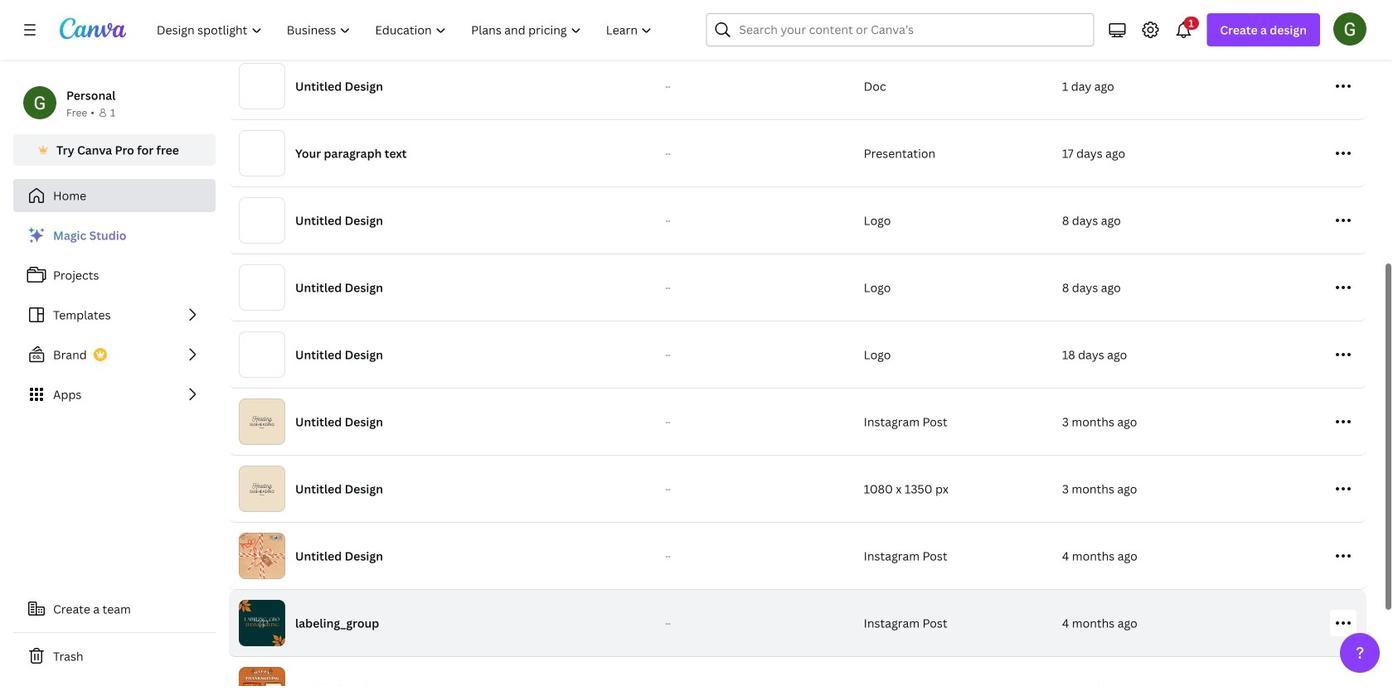 Task type: describe. For each thing, give the bounding box(es) containing it.
gary orlando image
[[1334, 12, 1367, 45]]

Search search field
[[740, 14, 1061, 46]]



Task type: locate. For each thing, give the bounding box(es) containing it.
None search field
[[706, 13, 1095, 46]]

top level navigation element
[[146, 13, 667, 46]]

list
[[13, 219, 216, 412]]



Task type: vqa. For each thing, say whether or not it's contained in the screenshot.
the bottommost "Canva"
no



